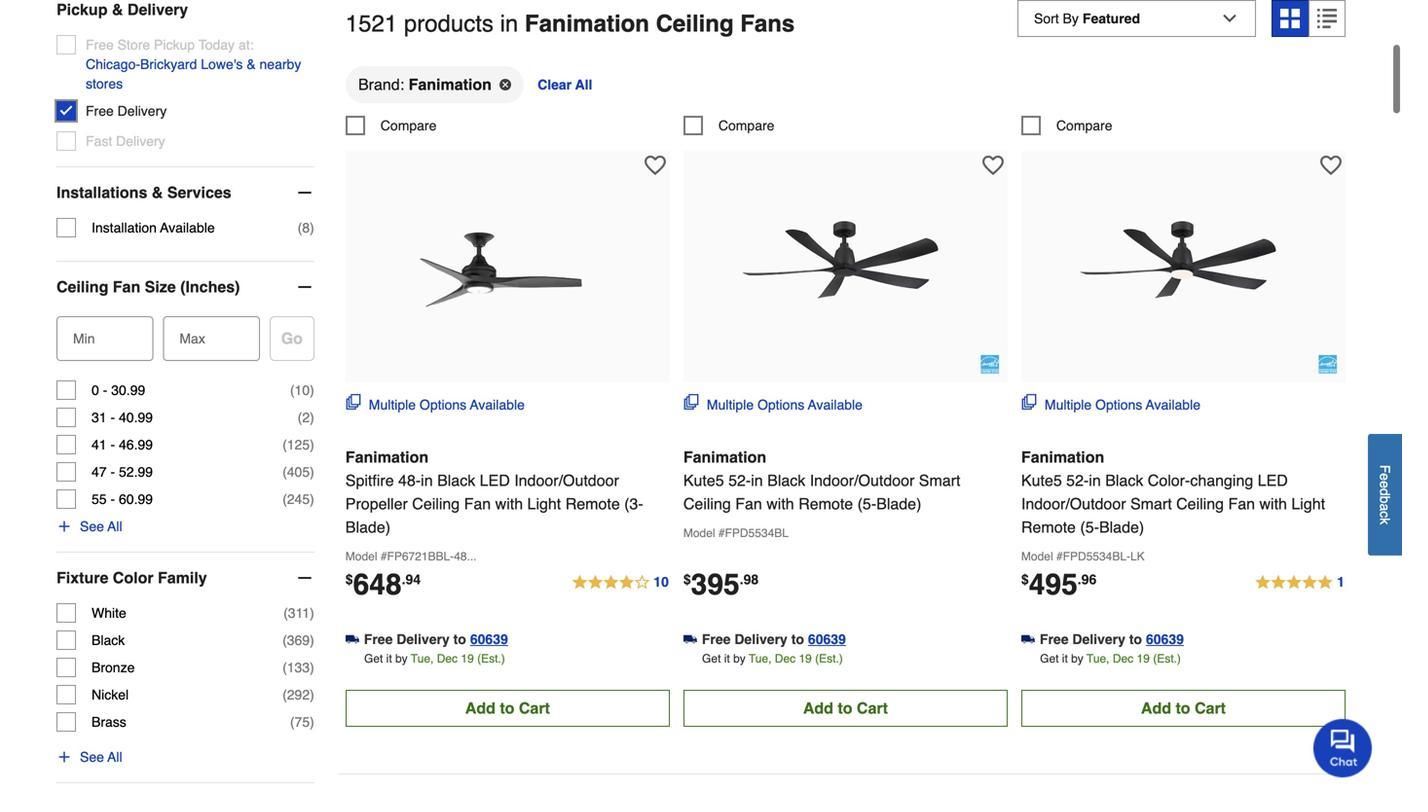 Task type: locate. For each thing, give the bounding box(es) containing it.
2 horizontal spatial multiple
[[1045, 397, 1092, 413]]

$ left .98
[[683, 572, 691, 588]]

multiple options available up color-
[[1045, 397, 1201, 413]]

30.99
[[111, 383, 145, 398]]

brand:
[[358, 75, 404, 93]]

&
[[112, 1, 123, 19], [247, 57, 256, 72], [152, 184, 163, 202]]

292
[[287, 688, 310, 703]]

1 vertical spatial see all button
[[56, 748, 122, 767]]

2 horizontal spatial it
[[1062, 652, 1068, 666]]

2 compare from the left
[[718, 118, 775, 133]]

& up store at the top of page
[[112, 1, 123, 19]]

1 60639 button from the left
[[470, 630, 508, 649]]

2 horizontal spatial with
[[1260, 495, 1287, 513]]

see all button
[[56, 517, 122, 537], [56, 748, 122, 767]]

2 kute5 from the left
[[1021, 472, 1062, 490]]

chat invite button image
[[1314, 719, 1373, 778]]

) for ( 133 )
[[310, 660, 314, 676]]

4 ) from the top
[[310, 437, 314, 453]]

31
[[92, 410, 107, 426]]

2 vertical spatial &
[[152, 184, 163, 202]]

spitfire
[[345, 472, 394, 490]]

options
[[420, 397, 467, 413], [758, 397, 805, 413], [1096, 397, 1143, 413]]

see all button down 'brass'
[[56, 748, 122, 767]]

kute5 inside fanimation kute5 52-in black color-changing led indoor/outdoor smart ceiling fan with light remote (5-blade)
[[1021, 472, 1062, 490]]

0 horizontal spatial &
[[112, 1, 123, 19]]

1 horizontal spatial 19
[[799, 652, 812, 666]]

energy star qualified image
[[980, 355, 1000, 374], [1318, 355, 1338, 374]]

all
[[575, 77, 592, 92], [108, 519, 122, 535], [108, 750, 122, 765]]

0 horizontal spatial model
[[345, 550, 377, 564]]

truck filled image right ( 369 )
[[345, 633, 359, 647]]

2 see from the top
[[80, 750, 104, 765]]

with inside the fanimation spitfire 48-in black led indoor/outdoor propeller ceiling fan with light remote (3- blade)
[[495, 495, 523, 513]]

1 $ from the left
[[345, 572, 353, 588]]

free down stores
[[86, 103, 114, 119]]

2 60639 from the left
[[808, 632, 846, 647]]

see all down the 55
[[80, 519, 122, 535]]

get it by tue, dec 19 (est.) for 2nd truck filled image
[[702, 652, 843, 666]]

7 ) from the top
[[310, 606, 314, 621]]

fixture
[[56, 569, 108, 587]]

1 horizontal spatial $
[[683, 572, 691, 588]]

1 horizontal spatial it
[[724, 652, 730, 666]]

0 vertical spatial see
[[80, 519, 104, 535]]

( 133 )
[[282, 660, 314, 676]]

- right '41'
[[110, 437, 115, 453]]

fanimation kute5 52-in black color-changing led indoor/outdoor smart ceiling fan with light remote (5-blade) image
[[1076, 161, 1291, 375]]

0 horizontal spatial smart
[[919, 472, 961, 490]]

$ inside $ 648 .94
[[345, 572, 353, 588]]

3 add to cart from the left
[[1141, 700, 1226, 718]]

in
[[500, 10, 518, 37], [421, 472, 433, 490], [751, 472, 763, 490], [1089, 472, 1101, 490]]

1 horizontal spatial free delivery to 60639
[[702, 632, 846, 647]]

0 horizontal spatial led
[[480, 472, 510, 490]]

1 horizontal spatial 60639 button
[[808, 630, 846, 649]]

0 horizontal spatial (est.)
[[477, 652, 505, 666]]

indoor/outdoor
[[514, 472, 619, 490], [810, 472, 915, 490], [1021, 495, 1126, 513]]

black left color-
[[1105, 472, 1144, 490]]

led
[[480, 472, 510, 490], [1258, 472, 1288, 490]]

by for 2nd truck filled image
[[733, 652, 746, 666]]

1 vertical spatial (5-
[[1080, 518, 1099, 536]]

1 free delivery to 60639 from the left
[[364, 632, 508, 647]]

2 multiple options available from the left
[[707, 397, 863, 413]]

add to cart
[[465, 700, 550, 718], [803, 700, 888, 718], [1141, 700, 1226, 718]]

# for fanimation spitfire 48-in black led indoor/outdoor propeller ceiling fan with light remote (3- blade)
[[381, 550, 387, 564]]

0 horizontal spatial tue,
[[411, 652, 434, 666]]

get it by tue, dec 19 (est.) down the ".94"
[[364, 652, 505, 666]]

1 heart outline image from the left
[[644, 155, 666, 176]]

3 (est.) from the left
[[1153, 652, 1181, 666]]

see down 'brass'
[[80, 750, 104, 765]]

2 by from the left
[[733, 652, 746, 666]]

0 horizontal spatial pickup
[[56, 1, 108, 19]]

52- up model # fpd5534bl-lk
[[1066, 472, 1089, 490]]

see all down 'brass'
[[80, 750, 122, 765]]

changing
[[1190, 472, 1253, 490]]

in right spitfire
[[421, 472, 433, 490]]

2 horizontal spatial cart
[[1195, 700, 1226, 718]]

in inside fanimation kute5 52-in black color-changing led indoor/outdoor smart ceiling fan with light remote (5-blade)
[[1089, 472, 1101, 490]]

free down 395
[[702, 632, 731, 647]]

1 multiple options available from the left
[[369, 397, 525, 413]]

2 horizontal spatial add to cart button
[[1021, 690, 1346, 727]]

remote inside the fanimation spitfire 48-in black led indoor/outdoor propeller ceiling fan with light remote (3- blade)
[[565, 495, 620, 513]]

by down the actual price $648.94 element
[[395, 652, 408, 666]]

available down installations & services button
[[160, 220, 215, 236]]

Min number field
[[64, 317, 145, 350]]

2 horizontal spatial 19
[[1137, 652, 1150, 666]]

get it by tue, dec 19 (est.) down .96
[[1040, 652, 1181, 666]]

2 options from the left
[[758, 397, 805, 413]]

0 horizontal spatial add to cart
[[465, 700, 550, 718]]

energy star qualified image for fanimationkute5 52-in black indoor/outdoor smart ceiling fan with remote (5-blade) element
[[980, 355, 1000, 374]]

kute5 inside fanimation kute5 52-in black indoor/outdoor smart ceiling fan with remote (5-blade)
[[683, 472, 724, 490]]

e
[[1377, 473, 1393, 481], [1377, 481, 1393, 489]]

available up color-
[[1146, 397, 1201, 413]]

0 horizontal spatial light
[[527, 495, 561, 513]]

nearby
[[260, 57, 301, 72]]

395
[[691, 568, 740, 602]]

11 ) from the top
[[310, 715, 314, 730]]

available for 'multiple options available' link for fanimationkute5 52-in black indoor/outdoor smart ceiling fan with remote (5-blade) element
[[808, 397, 863, 413]]

2 see all button from the top
[[56, 748, 122, 767]]

free
[[86, 37, 114, 53], [86, 103, 114, 119], [364, 632, 393, 647], [702, 632, 731, 647], [1040, 632, 1069, 647]]

(inches)
[[180, 278, 240, 296]]

1 horizontal spatial options
[[758, 397, 805, 413]]

2 cart from the left
[[857, 700, 888, 718]]

1 horizontal spatial multiple options available
[[707, 397, 863, 413]]

8 ) from the top
[[310, 633, 314, 649]]

2 horizontal spatial truck filled image
[[1021, 633, 1035, 647]]

cart
[[519, 700, 550, 718], [857, 700, 888, 718], [1195, 700, 1226, 718]]

minus image up go at the left top
[[295, 278, 314, 297]]

- for 55
[[110, 492, 115, 507]]

0 horizontal spatial 60639 button
[[470, 630, 508, 649]]

1 horizontal spatial tue,
[[749, 652, 772, 666]]

1 horizontal spatial compare
[[718, 118, 775, 133]]

60639 button for 2nd truck filled image
[[808, 630, 846, 649]]

fanimation inside fanimation kute5 52-in black color-changing led indoor/outdoor smart ceiling fan with light remote (5-blade)
[[1021, 448, 1104, 466]]

1 dec from the left
[[437, 652, 458, 666]]

fan down changing
[[1228, 495, 1255, 513]]

compare inside the 5014170987 'element'
[[1056, 118, 1113, 133]]

to
[[453, 632, 466, 647], [791, 632, 804, 647], [1129, 632, 1142, 647], [500, 700, 515, 718], [838, 700, 853, 718], [1176, 700, 1190, 718]]

energy star qualified image for fanimationkute5 52-in black color-changing led indoor/outdoor smart ceiling fan with light remote (5-blade) element
[[1318, 355, 1338, 374]]

52- inside fanimation kute5 52-in black color-changing led indoor/outdoor smart ceiling fan with light remote (5-blade)
[[1066, 472, 1089, 490]]

(est.) for 2nd truck filled image
[[815, 652, 843, 666]]

1 horizontal spatial by
[[733, 652, 746, 666]]

1 horizontal spatial heart outline image
[[982, 155, 1004, 176]]

fanimation inside fanimation kute5 52-in black indoor/outdoor smart ceiling fan with remote (5-blade)
[[683, 448, 767, 466]]

3 options from the left
[[1096, 397, 1143, 413]]

1 horizontal spatial add
[[803, 700, 833, 718]]

options for 'multiple options available' link for fanimationkute5 52-in black indoor/outdoor smart ceiling fan with remote (5-blade) element
[[758, 397, 805, 413]]

tue, down the ".94"
[[411, 652, 434, 666]]

1 horizontal spatial led
[[1258, 472, 1288, 490]]

- for 0
[[103, 383, 107, 398]]

2 horizontal spatial get
[[1040, 652, 1059, 666]]

0 vertical spatial minus image
[[295, 183, 314, 203]]

get it by tue, dec 19 (est.) for 1st truck filled image from right
[[1040, 652, 1181, 666]]

0 horizontal spatial free delivery to 60639
[[364, 632, 508, 647]]

light inside the fanimation spitfire 48-in black led indoor/outdoor propeller ceiling fan with light remote (3- blade)
[[527, 495, 561, 513]]

) for ( 10 )
[[310, 383, 314, 398]]

1 horizontal spatial dec
[[775, 652, 796, 666]]

10 up "( 2 )"
[[295, 383, 310, 398]]

add
[[465, 700, 496, 718], [803, 700, 833, 718], [1141, 700, 1171, 718]]

it down $ 395 .98 at bottom
[[724, 652, 730, 666]]

9 ) from the top
[[310, 660, 314, 676]]

get for 1st truck filled image from right
[[1040, 652, 1059, 666]]

ceiling left fans
[[656, 10, 734, 37]]

all for second 'plus' image from the bottom of the page
[[108, 519, 122, 535]]

( 125 )
[[282, 437, 314, 453]]

products
[[404, 10, 494, 37]]

ceiling up min number field
[[56, 278, 108, 296]]

2 horizontal spatial add
[[1141, 700, 1171, 718]]

multiple options available for fanimationkute5 52-in black color-changing led indoor/outdoor smart ceiling fan with light remote (5-blade) element's 'multiple options available' link
[[1045, 397, 1201, 413]]

truck filled image
[[345, 633, 359, 647], [683, 633, 697, 647], [1021, 633, 1035, 647]]

1 by from the left
[[395, 652, 408, 666]]

fanimation kute5 52-in black indoor/outdoor smart ceiling fan with remote (5-blade)
[[683, 448, 961, 513]]

( for 292
[[282, 688, 287, 703]]

multiple options available link up color-
[[1021, 394, 1201, 415]]

free delivery to 60639 for 60639 "button" related to 2nd truck filled image
[[702, 632, 846, 647]]

2 horizontal spatial model
[[1021, 550, 1053, 564]]

ceiling up "model # fpd5534bl"
[[683, 495, 731, 513]]

60639
[[470, 632, 508, 647], [808, 632, 846, 647], [1146, 632, 1184, 647]]

( for 10
[[290, 383, 295, 398]]

1 options from the left
[[420, 397, 467, 413]]

f e e d b a c k button
[[1368, 434, 1402, 556]]

0 horizontal spatial $
[[345, 572, 353, 588]]

in for fanimation spitfire 48-in black led indoor/outdoor propeller ceiling fan with light remote (3- blade)
[[421, 472, 433, 490]]

available for fanimationkute5 52-in black color-changing led indoor/outdoor smart ceiling fan with light remote (5-blade) element's 'multiple options available' link
[[1146, 397, 1201, 413]]

495
[[1029, 568, 1078, 602]]

model # fpd5534bl-lk
[[1021, 550, 1145, 564]]

( for 75
[[290, 715, 295, 730]]

2 horizontal spatial multiple options available link
[[1021, 394, 1201, 415]]

) for ( 125 )
[[310, 437, 314, 453]]

0 vertical spatial 10
[[295, 383, 310, 398]]

multiple options available link for fanimationkute5 52-in black indoor/outdoor smart ceiling fan with remote (5-blade) element
[[683, 394, 863, 415]]

fanimation for fanimation spitfire 48-in black led indoor/outdoor propeller ceiling fan with light remote (3- blade)
[[345, 448, 429, 466]]

black up fpd5534bl
[[767, 472, 806, 490]]

3 heart outline image from the left
[[1320, 155, 1342, 176]]

list box
[[345, 65, 1346, 116]]

installations
[[56, 184, 147, 202]]

fan inside button
[[113, 278, 140, 296]]

# up actual price $495.96 element
[[1056, 550, 1063, 564]]

brass
[[92, 715, 126, 730]]

tue, down .96
[[1087, 652, 1110, 666]]

1 truck filled image from the left
[[345, 633, 359, 647]]

kute5 up model # fpd5534bl-lk
[[1021, 472, 1062, 490]]

kute5 for kute5 52-in black color-changing led indoor/outdoor smart ceiling fan with light remote (5-blade)
[[1021, 472, 1062, 490]]

free delivery
[[86, 103, 167, 119]]

52- for fan
[[728, 472, 751, 490]]

plus image
[[56, 519, 72, 535], [56, 750, 72, 765]]

1 horizontal spatial 52-
[[1066, 472, 1089, 490]]

- right 31
[[110, 410, 115, 426]]

2 horizontal spatial $
[[1021, 572, 1029, 588]]

pickup up brickyard
[[154, 37, 195, 53]]

get down the 648
[[364, 652, 383, 666]]

1 horizontal spatial 10
[[654, 574, 669, 590]]

available up the fanimation spitfire 48-in black led indoor/outdoor propeller ceiling fan with light remote (3- blade)
[[470, 397, 525, 413]]

5 stars image
[[1254, 571, 1346, 595]]

e up d
[[1377, 473, 1393, 481]]

fanimationkute5 52-in black color-changing led indoor/outdoor smart ceiling fan with light remote (5-blade) element
[[1021, 151, 1346, 383]]

1 e from the top
[[1377, 473, 1393, 481]]

dec
[[437, 652, 458, 666], [775, 652, 796, 666], [1113, 652, 1134, 666]]

(
[[298, 220, 302, 236], [290, 383, 295, 398], [298, 410, 302, 426], [282, 437, 287, 453], [282, 465, 287, 480], [282, 492, 287, 507], [283, 606, 288, 621], [282, 633, 287, 649], [282, 660, 287, 676], [282, 688, 287, 703], [290, 715, 295, 730]]

2 get it by tue, dec 19 (est.) from the left
[[702, 652, 843, 666]]

available
[[160, 220, 215, 236], [470, 397, 525, 413], [808, 397, 863, 413], [1146, 397, 1201, 413]]

& down at:
[[247, 57, 256, 72]]

compare inside 5014169157 element
[[718, 118, 775, 133]]

5 ) from the top
[[310, 465, 314, 480]]

delivery
[[127, 1, 188, 19], [118, 103, 167, 119], [116, 133, 165, 149], [397, 632, 450, 647], [735, 632, 788, 647], [1072, 632, 1126, 647]]

light left (3- on the bottom of page
[[527, 495, 561, 513]]

1 horizontal spatial pickup
[[154, 37, 195, 53]]

led right 48-
[[480, 472, 510, 490]]

fan left the size
[[113, 278, 140, 296]]

delivery down .98
[[735, 632, 788, 647]]

3 with from the left
[[1260, 495, 1287, 513]]

2 light from the left
[[1292, 495, 1325, 513]]

2 horizontal spatial #
[[1056, 550, 1063, 564]]

get down '495'
[[1040, 652, 1059, 666]]

in up fpd5534bl
[[751, 472, 763, 490]]

actual price $495.96 element
[[1021, 568, 1097, 602]]

1 multiple options available link from the left
[[345, 394, 525, 415]]

.96
[[1078, 572, 1097, 588]]

multiple options available for 1st 'multiple options available' link from the left
[[369, 397, 525, 413]]

( 10 )
[[290, 383, 314, 398]]

60639 button
[[470, 630, 508, 649], [808, 630, 846, 649], [1146, 630, 1184, 649]]

tue, down .98
[[749, 652, 772, 666]]

heart outline image
[[644, 155, 666, 176], [982, 155, 1004, 176], [1320, 155, 1342, 176]]

minus image
[[295, 183, 314, 203], [295, 278, 314, 297]]

1 vertical spatial minus image
[[295, 278, 314, 297]]

0 horizontal spatial energy star qualified image
[[980, 355, 1000, 374]]

0 horizontal spatial heart outline image
[[644, 155, 666, 176]]

kute5 for kute5 52-in black indoor/outdoor smart ceiling fan with remote (5-blade)
[[683, 472, 724, 490]]

1 (est.) from the left
[[477, 652, 505, 666]]

0 horizontal spatial add to cart button
[[345, 690, 670, 727]]

1 add to cart from the left
[[465, 700, 550, 718]]

0 horizontal spatial it
[[386, 652, 392, 666]]

1 ) from the top
[[310, 220, 314, 236]]

- right the 47
[[110, 465, 115, 480]]

b
[[1377, 496, 1393, 504]]

2 horizontal spatial &
[[247, 57, 256, 72]]

2 horizontal spatial blade)
[[1099, 518, 1144, 536]]

1 52- from the left
[[728, 472, 751, 490]]

1 vertical spatial pickup
[[154, 37, 195, 53]]

remote
[[565, 495, 620, 513], [799, 495, 853, 513], [1021, 518, 1076, 536]]

see down the 55
[[80, 519, 104, 535]]

1 horizontal spatial truck filled image
[[683, 633, 697, 647]]

3 multiple from the left
[[1045, 397, 1092, 413]]

free delivery to 60639 down .98
[[702, 632, 846, 647]]

actual price $648.94 element
[[345, 568, 421, 602]]

available up fanimation kute5 52-in black indoor/outdoor smart ceiling fan with remote (5-blade)
[[808, 397, 863, 413]]

3 by from the left
[[1071, 652, 1084, 666]]

2 energy star qualified image from the left
[[1318, 355, 1338, 374]]

0 horizontal spatial options
[[420, 397, 467, 413]]

( for 245
[[282, 492, 287, 507]]

multiple
[[369, 397, 416, 413], [707, 397, 754, 413], [1045, 397, 1092, 413]]

1 with from the left
[[495, 495, 523, 513]]

minus image for ceiling fan size (inches)
[[295, 278, 314, 297]]

2 horizontal spatial get it by tue, dec 19 (est.)
[[1040, 652, 1181, 666]]

# up $ 395 .98 at bottom
[[719, 527, 725, 540]]

fan up 48...
[[464, 495, 491, 513]]

0 vertical spatial see all
[[80, 519, 122, 535]]

2 horizontal spatial options
[[1096, 397, 1143, 413]]

minus image inside installations & services button
[[295, 183, 314, 203]]

& up 'installation available'
[[152, 184, 163, 202]]

10 ) from the top
[[310, 688, 314, 703]]

0 horizontal spatial add
[[465, 700, 496, 718]]

get it by tue, dec 19 (est.)
[[364, 652, 505, 666], [702, 652, 843, 666], [1040, 652, 1181, 666]]

in inside fanimation kute5 52-in black indoor/outdoor smart ceiling fan with remote (5-blade)
[[751, 472, 763, 490]]

smart
[[919, 472, 961, 490], [1131, 495, 1172, 513]]

1 horizontal spatial #
[[719, 527, 725, 540]]

store
[[118, 37, 150, 53]]

fan
[[113, 278, 140, 296], [464, 495, 491, 513], [735, 495, 762, 513], [1228, 495, 1255, 513]]

2 (est.) from the left
[[815, 652, 843, 666]]

3 dec from the left
[[1113, 652, 1134, 666]]

by down the actual price $395.98 element
[[733, 652, 746, 666]]

$ right minus icon
[[345, 572, 353, 588]]

1 horizontal spatial indoor/outdoor
[[810, 472, 915, 490]]

with inside fanimation kute5 52-in black indoor/outdoor smart ceiling fan with remote (5-blade)
[[767, 495, 794, 513]]

5014169157 element
[[683, 116, 775, 135]]

2 with from the left
[[767, 495, 794, 513]]

go button
[[270, 317, 314, 361]]

truck filled image down '495'
[[1021, 633, 1035, 647]]

1 horizontal spatial &
[[152, 184, 163, 202]]

2 get from the left
[[702, 652, 721, 666]]

minus image up 8
[[295, 183, 314, 203]]

0 horizontal spatial (5-
[[857, 495, 877, 513]]

multiple options available
[[369, 397, 525, 413], [707, 397, 863, 413], [1045, 397, 1201, 413]]

3 get it by tue, dec 19 (est.) from the left
[[1040, 652, 1181, 666]]

0 vertical spatial &
[[112, 1, 123, 19]]

black inside fanimation kute5 52-in black indoor/outdoor smart ceiling fan with remote (5-blade)
[[767, 472, 806, 490]]

2 horizontal spatial 60639 button
[[1146, 630, 1184, 649]]

with inside fanimation kute5 52-in black color-changing led indoor/outdoor smart ceiling fan with light remote (5-blade)
[[1260, 495, 1287, 513]]

model up '495'
[[1021, 550, 1053, 564]]

6 ) from the top
[[310, 492, 314, 507]]

3 add to cart button from the left
[[1021, 690, 1346, 727]]

1 horizontal spatial get it by tue, dec 19 (est.)
[[702, 652, 843, 666]]

ceiling inside fanimation kute5 52-in black color-changing led indoor/outdoor smart ceiling fan with light remote (5-blade)
[[1176, 495, 1224, 513]]

all down 55 - 60.99
[[108, 519, 122, 535]]

2
[[302, 410, 310, 426]]

2 tue, from the left
[[749, 652, 772, 666]]

all down 'brass'
[[108, 750, 122, 765]]

ceiling down changing
[[1176, 495, 1224, 513]]

in inside the fanimation spitfire 48-in black led indoor/outdoor propeller ceiling fan with light remote (3- blade)
[[421, 472, 433, 490]]

(5- inside fanimation kute5 52-in black indoor/outdoor smart ceiling fan with remote (5-blade)
[[857, 495, 877, 513]]

max
[[180, 331, 205, 347]]

get it by tue, dec 19 (est.) down .98
[[702, 652, 843, 666]]

dec for 2nd truck filled image
[[775, 652, 796, 666]]

- for 31
[[110, 410, 115, 426]]

1 horizontal spatial add to cart button
[[683, 690, 1008, 727]]

2 horizontal spatial remote
[[1021, 518, 1076, 536]]

k
[[1377, 518, 1393, 525]]

1 horizontal spatial 60639
[[808, 632, 846, 647]]

2 dec from the left
[[775, 652, 796, 666]]

blade) inside the fanimation spitfire 48-in black led indoor/outdoor propeller ceiling fan with light remote (3- blade)
[[345, 518, 391, 536]]

2 truck filled image from the left
[[683, 633, 697, 647]]

multiple options available up 48-
[[369, 397, 525, 413]]

in left color-
[[1089, 472, 1101, 490]]

3 multiple options available link from the left
[[1021, 394, 1201, 415]]

1 vertical spatial plus image
[[56, 750, 72, 765]]

1 kute5 from the left
[[683, 472, 724, 490]]

1 get it by tue, dec 19 (est.) from the left
[[364, 652, 505, 666]]

3 multiple options available from the left
[[1045, 397, 1201, 413]]

1 horizontal spatial add to cart
[[803, 700, 888, 718]]

options for fanimationkute5 52-in black color-changing led indoor/outdoor smart ceiling fan with light remote (5-blade) element's 'multiple options available' link
[[1096, 397, 1143, 413]]

1 horizontal spatial cart
[[857, 700, 888, 718]]

2 horizontal spatial dec
[[1113, 652, 1134, 666]]

model up the 648
[[345, 550, 377, 564]]

get for 2nd truck filled image
[[702, 652, 721, 666]]

) for ( 369 )
[[310, 633, 314, 649]]

minus image inside the ceiling fan size (inches) button
[[295, 278, 314, 297]]

1 horizontal spatial light
[[1292, 495, 1325, 513]]

3 it from the left
[[1062, 652, 1068, 666]]

10 left 395
[[654, 574, 669, 590]]

e up b at bottom right
[[1377, 481, 1393, 489]]

- right the 55
[[110, 492, 115, 507]]

$ 395 .98
[[683, 568, 759, 602]]

3 60639 from the left
[[1146, 632, 1184, 647]]

( for 125
[[282, 437, 287, 453]]

0 horizontal spatial 52-
[[728, 472, 751, 490]]

0 vertical spatial smart
[[919, 472, 961, 490]]

cart for 1st add to cart button
[[519, 700, 550, 718]]

fanimation spitfire 48-in black led indoor/outdoor propeller ceiling fan with light remote (3- blade)
[[345, 448, 643, 536]]

2 see all from the top
[[80, 750, 122, 765]]

1 see all from the top
[[80, 519, 122, 535]]

2 minus image from the top
[[295, 278, 314, 297]]

compare inside 1001006182 element
[[381, 118, 437, 133]]

black inside the fanimation spitfire 48-in black led indoor/outdoor propeller ceiling fan with light remote (3- blade)
[[437, 472, 475, 490]]

1 horizontal spatial multiple options available link
[[683, 394, 863, 415]]

truck filled image down 395
[[683, 633, 697, 647]]

.94
[[402, 572, 421, 588]]

black right 48-
[[437, 472, 475, 490]]

multiple options available link up fanimation kute5 52-in black indoor/outdoor smart ceiling fan with remote (5-blade)
[[683, 394, 863, 415]]

fan inside fanimation kute5 52-in black color-changing led indoor/outdoor smart ceiling fan with light remote (5-blade)
[[1228, 495, 1255, 513]]

# for fanimation kute5 52-in black color-changing led indoor/outdoor smart ceiling fan with light remote (5-blade)
[[1056, 550, 1063, 564]]

by for 1st truck filled image from right
[[1071, 652, 1084, 666]]

get down 395
[[702, 652, 721, 666]]

0 vertical spatial (5-
[[857, 495, 877, 513]]

light
[[527, 495, 561, 513], [1292, 495, 1325, 513]]

2 horizontal spatial (est.)
[[1153, 652, 1181, 666]]

1 led from the left
[[480, 472, 510, 490]]

by for third truck filled image from the right
[[395, 652, 408, 666]]

1 cart from the left
[[519, 700, 550, 718]]

multiple options available up fanimation kute5 52-in black indoor/outdoor smart ceiling fan with remote (5-blade)
[[707, 397, 863, 413]]

blade) inside fanimation kute5 52-in black indoor/outdoor smart ceiling fan with remote (5-blade)
[[877, 495, 922, 513]]

free delivery to 60639 for 60639 "button" for third truck filled image from the right
[[364, 632, 508, 647]]

today
[[198, 37, 235, 53]]

fanimation inside the fanimation spitfire 48-in black led indoor/outdoor propeller ceiling fan with light remote (3- blade)
[[345, 448, 429, 466]]

# up $ 648 .94
[[381, 550, 387, 564]]

2 52- from the left
[[1066, 472, 1089, 490]]

multiple options available link up 48-
[[345, 394, 525, 415]]

remote inside fanimation kute5 52-in black indoor/outdoor smart ceiling fan with remote (5-blade)
[[799, 495, 853, 513]]

options for 1st 'multiple options available' link from the left
[[420, 397, 467, 413]]

ceiling down 48-
[[412, 495, 460, 513]]

2 $ from the left
[[683, 572, 691, 588]]

free delivery to 60639 down the ".94"
[[364, 632, 508, 647]]

it down $ 495 .96
[[1062, 652, 1068, 666]]

led right changing
[[1258, 472, 1288, 490]]

$ inside $ 495 .96
[[1021, 572, 1029, 588]]

1 vertical spatial &
[[247, 57, 256, 72]]

1 tue, from the left
[[411, 652, 434, 666]]

ceiling fan size (inches)
[[56, 278, 240, 296]]

fanimation for fanimation kute5 52-in black color-changing led indoor/outdoor smart ceiling fan with light remote (5-blade)
[[1021, 448, 1104, 466]]

41
[[92, 437, 107, 453]]

$ left .96
[[1021, 572, 1029, 588]]

52- inside fanimation kute5 52-in black indoor/outdoor smart ceiling fan with remote (5-blade)
[[728, 472, 751, 490]]

tue, for 60639 "button" related to 2nd truck filled image
[[749, 652, 772, 666]]

3 $ from the left
[[1021, 572, 1029, 588]]

)
[[310, 220, 314, 236], [310, 383, 314, 398], [310, 410, 314, 426], [310, 437, 314, 453], [310, 465, 314, 480], [310, 492, 314, 507], [310, 606, 314, 621], [310, 633, 314, 649], [310, 660, 314, 676], [310, 688, 314, 703], [310, 715, 314, 730]]

2 multiple from the left
[[707, 397, 754, 413]]

1 light from the left
[[527, 495, 561, 513]]

2 multiple options available link from the left
[[683, 394, 863, 415]]

kute5 up "model # fpd5534bl"
[[683, 472, 724, 490]]

chicago-brickyard lowe's & nearby stores button
[[86, 55, 314, 94]]

0 horizontal spatial remote
[[565, 495, 620, 513]]

close circle filled image
[[499, 79, 511, 90]]

2 add from the left
[[803, 700, 833, 718]]

pickup up chicago-
[[56, 1, 108, 19]]

indoor/outdoor inside fanimation kute5 52-in black color-changing led indoor/outdoor smart ceiling fan with light remote (5-blade)
[[1021, 495, 1126, 513]]

0 horizontal spatial by
[[395, 652, 408, 666]]

with
[[495, 495, 523, 513], [767, 495, 794, 513], [1260, 495, 1287, 513]]

3 ) from the top
[[310, 410, 314, 426]]

60.99
[[119, 492, 153, 507]]

led inside fanimation kute5 52-in black color-changing led indoor/outdoor smart ceiling fan with light remote (5-blade)
[[1258, 472, 1288, 490]]

1 add to cart button from the left
[[345, 690, 670, 727]]

delivery up fast delivery
[[118, 103, 167, 119]]

delivery down the ".94"
[[397, 632, 450, 647]]

2 horizontal spatial compare
[[1056, 118, 1113, 133]]

1 energy star qualified image from the left
[[980, 355, 1000, 374]]

) for ( 292 )
[[310, 688, 314, 703]]

1 minus image from the top
[[295, 183, 314, 203]]

ceiling inside fanimation kute5 52-in black indoor/outdoor smart ceiling fan with remote (5-blade)
[[683, 495, 731, 513]]

& inside installations & services button
[[152, 184, 163, 202]]

free delivery to 60639 down .96
[[1040, 632, 1184, 647]]

multiple for 1st 'multiple options available' link from the left
[[369, 397, 416, 413]]

1 vertical spatial see
[[80, 750, 104, 765]]

2 horizontal spatial by
[[1071, 652, 1084, 666]]

list box containing brand:
[[345, 65, 1346, 116]]

f
[[1377, 465, 1393, 473]]

52- for indoor/outdoor
[[1066, 472, 1089, 490]]

1 compare from the left
[[381, 118, 437, 133]]

3 compare from the left
[[1056, 118, 1113, 133]]

2 horizontal spatial free delivery to 60639
[[1040, 632, 1184, 647]]

0 - 30.99
[[92, 383, 145, 398]]

0 vertical spatial pickup
[[56, 1, 108, 19]]

1 vertical spatial 10
[[654, 574, 669, 590]]

0 horizontal spatial kute5
[[683, 472, 724, 490]]

$ inside $ 395 .98
[[683, 572, 691, 588]]

3 free delivery to 60639 from the left
[[1040, 632, 1184, 647]]

52- up "model # fpd5534bl"
[[728, 472, 751, 490]]

1 horizontal spatial (5-
[[1080, 518, 1099, 536]]

2 60639 button from the left
[[808, 630, 846, 649]]

1 multiple from the left
[[369, 397, 416, 413]]

compare
[[381, 118, 437, 133], [718, 118, 775, 133], [1056, 118, 1113, 133]]

list view image
[[1317, 9, 1337, 28]]

kute5
[[683, 472, 724, 490], [1021, 472, 1062, 490]]

3 get from the left
[[1040, 652, 1059, 666]]

0 horizontal spatial indoor/outdoor
[[514, 472, 619, 490]]

1 get from the left
[[364, 652, 383, 666]]

- right 0
[[103, 383, 107, 398]]

2 horizontal spatial add to cart
[[1141, 700, 1226, 718]]

1 horizontal spatial get
[[702, 652, 721, 666]]

tue, for 60639 "button" related to 1st truck filled image from right
[[1087, 652, 1110, 666]]

by down $ 495 .96
[[1071, 652, 1084, 666]]

fan up fpd5534bl
[[735, 495, 762, 513]]

light left a
[[1292, 495, 1325, 513]]

black inside fanimation kute5 52-in black color-changing led indoor/outdoor smart ceiling fan with light remote (5-blade)
[[1105, 472, 1144, 490]]

2 led from the left
[[1258, 472, 1288, 490]]

fanimationkute5 52-in black indoor/outdoor smart ceiling fan with remote (5-blade) element
[[683, 151, 1008, 383]]

0 vertical spatial see all button
[[56, 517, 122, 537]]

1001006182 element
[[345, 116, 437, 135]]

( for 405
[[282, 465, 287, 480]]

) for ( 405 )
[[310, 465, 314, 480]]

delivery down free delivery
[[116, 133, 165, 149]]

multiple options available for 'multiple options available' link for fanimationkute5 52-in black indoor/outdoor smart ceiling fan with remote (5-blade) element
[[707, 397, 863, 413]]

3 tue, from the left
[[1087, 652, 1110, 666]]

all right clear
[[575, 77, 592, 92]]

see all button down the 55
[[56, 517, 122, 537]]

led inside the fanimation spitfire 48-in black led indoor/outdoor propeller ceiling fan with light remote (3- blade)
[[480, 472, 510, 490]]

2 free delivery to 60639 from the left
[[702, 632, 846, 647]]

1 horizontal spatial (est.)
[[815, 652, 843, 666]]

2 ) from the top
[[310, 383, 314, 398]]

1 see all button from the top
[[56, 517, 122, 537]]

ceiling
[[656, 10, 734, 37], [56, 278, 108, 296], [412, 495, 460, 513], [683, 495, 731, 513], [1176, 495, 1224, 513]]

1 horizontal spatial multiple
[[707, 397, 754, 413]]

model up 395
[[683, 527, 715, 540]]

2 horizontal spatial multiple options available
[[1045, 397, 1201, 413]]

free down the 648
[[364, 632, 393, 647]]



Task type: describe. For each thing, give the bounding box(es) containing it.
cart for third add to cart button from left
[[1195, 700, 1226, 718]]

4 stars image
[[571, 571, 670, 595]]

fanimation for fanimation kute5 52-in black indoor/outdoor smart ceiling fan with remote (5-blade)
[[683, 448, 767, 466]]

multiple for fanimationkute5 52-in black color-changing led indoor/outdoor smart ceiling fan with light remote (5-blade) element's 'multiple options available' link
[[1045, 397, 1092, 413]]

color-
[[1148, 472, 1190, 490]]

smart inside fanimation kute5 52-in black color-changing led indoor/outdoor smart ceiling fan with light remote (5-blade)
[[1131, 495, 1172, 513]]

installations & services button
[[56, 168, 314, 218]]

) for ( 8 )
[[310, 220, 314, 236]]

( 75 )
[[290, 715, 314, 730]]

47 - 52.99
[[92, 465, 153, 480]]

- for 41
[[110, 437, 115, 453]]

black for fan
[[437, 472, 475, 490]]

black for with
[[767, 472, 806, 490]]

delivery up free store pickup today at:
[[127, 1, 188, 19]]

(est.) for third truck filled image from the right
[[477, 652, 505, 666]]

fanimation kute5 52-in black color-changing led indoor/outdoor smart ceiling fan with light remote (5-blade)
[[1021, 448, 1325, 536]]

installation
[[92, 220, 157, 236]]

( for 8
[[298, 220, 302, 236]]

model # fp6721bbl-48...
[[345, 550, 477, 564]]

see all for 2nd 'plus' image from the top
[[80, 750, 122, 765]]

2 it from the left
[[724, 652, 730, 666]]

lowe's
[[201, 57, 243, 72]]

fanimation kute5 52-in black indoor/outdoor smart ceiling fan with remote (5-blade) image
[[738, 161, 953, 375]]

1
[[1337, 574, 1345, 590]]

3 19 from the left
[[1137, 652, 1150, 666]]

311
[[288, 606, 310, 621]]

245
[[287, 492, 310, 507]]

$ 495 .96
[[1021, 568, 1097, 602]]

black down white
[[92, 633, 125, 649]]

model for kute5 52-in black color-changing led indoor/outdoor smart ceiling fan with light remote (5-blade)
[[1021, 550, 1053, 564]]

60639 button for third truck filled image from the right
[[470, 630, 508, 649]]

( for 133
[[282, 660, 287, 676]]

smart inside fanimation kute5 52-in black indoor/outdoor smart ceiling fan with remote (5-blade)
[[919, 472, 961, 490]]

actual price $395.98 element
[[683, 568, 759, 602]]

( for 2
[[298, 410, 302, 426]]

fast delivery
[[86, 133, 165, 149]]

get it by tue, dec 19 (est.) for third truck filled image from the right
[[364, 652, 505, 666]]

clear all
[[538, 77, 592, 92]]

1521
[[345, 10, 397, 37]]

get for third truck filled image from the right
[[364, 652, 383, 666]]

2 add to cart from the left
[[803, 700, 888, 718]]

fans
[[740, 10, 795, 37]]

( 292 )
[[282, 688, 314, 703]]

5014170987 element
[[1021, 116, 1113, 135]]

propeller
[[345, 495, 408, 513]]

grid view image
[[1280, 9, 1300, 28]]

dec for 1st truck filled image from right
[[1113, 652, 1134, 666]]

services
[[167, 184, 231, 202]]

1 button
[[1254, 571, 1346, 595]]

cart for second add to cart button from right
[[857, 700, 888, 718]]

in for fanimation kute5 52-in black color-changing led indoor/outdoor smart ceiling fan with light remote (5-blade)
[[1089, 472, 1101, 490]]

white
[[92, 606, 126, 621]]

1 60639 from the left
[[470, 632, 508, 647]]

fast
[[86, 133, 112, 149]]

model for kute5 52-in black indoor/outdoor smart ceiling fan with remote (5-blade)
[[683, 527, 715, 540]]

in right products
[[500, 10, 518, 37]]

pickup & delivery
[[56, 1, 188, 19]]

free down '495'
[[1040, 632, 1069, 647]]

blade) inside fanimation kute5 52-in black color-changing led indoor/outdoor smart ceiling fan with light remote (5-blade)
[[1099, 518, 1144, 536]]

at:
[[239, 37, 254, 53]]

47
[[92, 465, 107, 480]]

fan inside the fanimation spitfire 48-in black led indoor/outdoor propeller ceiling fan with light remote (3- blade)
[[464, 495, 491, 513]]

fanimation spitfire 48-in black led indoor/outdoor propeller ceiling fan with light remote (3-blade) image
[[401, 161, 615, 375]]

fixture color family button
[[56, 553, 314, 604]]

compare for 1001006182 element
[[381, 118, 437, 133]]

all for 2nd 'plus' image from the top
[[108, 750, 122, 765]]

) for ( 2 )
[[310, 410, 314, 426]]

) for ( 311 )
[[310, 606, 314, 621]]

2 heart outline image from the left
[[982, 155, 1004, 176]]

light inside fanimation kute5 52-in black color-changing led indoor/outdoor smart ceiling fan with light remote (5-blade)
[[1292, 495, 1325, 513]]

(3-
[[624, 495, 643, 513]]

31 - 40.99
[[92, 410, 153, 426]]

75
[[295, 715, 310, 730]]

8
[[302, 220, 310, 236]]

clear all button
[[536, 65, 594, 104]]

1 it from the left
[[386, 652, 392, 666]]

648
[[353, 568, 402, 602]]

3 add from the left
[[1141, 700, 1171, 718]]

Max number field
[[171, 317, 252, 350]]

size
[[145, 278, 176, 296]]

brand: fanimation
[[358, 75, 492, 93]]

2 plus image from the top
[[56, 750, 72, 765]]

10 button
[[571, 571, 670, 595]]

installation available
[[92, 220, 215, 236]]

# for fanimation kute5 52-in black indoor/outdoor smart ceiling fan with remote (5-blade)
[[719, 527, 725, 540]]

remote inside fanimation kute5 52-in black color-changing led indoor/outdoor smart ceiling fan with light remote (5-blade)
[[1021, 518, 1076, 536]]

$ for 395
[[683, 572, 691, 588]]

free delivery to 60639 for 60639 "button" related to 1st truck filled image from right
[[1040, 632, 1184, 647]]

1 add from the left
[[465, 700, 496, 718]]

( 8 )
[[298, 220, 314, 236]]

see all for second 'plus' image from the bottom of the page
[[80, 519, 122, 535]]

color
[[113, 569, 153, 587]]

55 - 60.99
[[92, 492, 153, 507]]

60639 button for 1st truck filled image from right
[[1146, 630, 1184, 649]]

stores
[[86, 76, 123, 92]]

minus image for installations & services
[[295, 183, 314, 203]]

compare for 5014169157 element
[[718, 118, 775, 133]]

405
[[287, 465, 310, 480]]

multiple for 'multiple options available' link for fanimationkute5 52-in black indoor/outdoor smart ceiling fan with remote (5-blade) element
[[707, 397, 754, 413]]

( for 369
[[282, 633, 287, 649]]

10 inside 4 stars image
[[654, 574, 669, 590]]

family
[[158, 569, 207, 587]]

46.99
[[119, 437, 153, 453]]

ceiling inside button
[[56, 278, 108, 296]]

( 245 )
[[282, 492, 314, 507]]

$ 648 .94
[[345, 568, 421, 602]]

fpd5534bl-
[[1063, 550, 1131, 564]]

2 add to cart button from the left
[[683, 690, 1008, 727]]

$ for 495
[[1021, 572, 1029, 588]]

delivery down .96
[[1072, 632, 1126, 647]]

369
[[287, 633, 310, 649]]

2 e from the top
[[1377, 481, 1393, 489]]

0
[[92, 383, 99, 398]]

) for ( 245 )
[[310, 492, 314, 507]]

compare for the 5014170987 'element'
[[1056, 118, 1113, 133]]

0 horizontal spatial 10
[[295, 383, 310, 398]]

1521 products in fanimation ceiling fans
[[345, 10, 795, 37]]

free up chicago-
[[86, 37, 114, 53]]

( 311 )
[[283, 606, 314, 621]]

go
[[281, 330, 303, 348]]

clear
[[538, 77, 572, 92]]

41 - 46.99
[[92, 437, 153, 453]]

2 19 from the left
[[799, 652, 812, 666]]

$ for 648
[[345, 572, 353, 588]]

installations & services
[[56, 184, 231, 202]]

model for spitfire 48-in black led indoor/outdoor propeller ceiling fan with light remote (3- blade)
[[345, 550, 377, 564]]

chicago-brickyard lowe's & nearby stores
[[86, 57, 301, 92]]

) for ( 75 )
[[310, 715, 314, 730]]

& for delivery
[[112, 1, 123, 19]]

c
[[1377, 511, 1393, 518]]

3 truck filled image from the left
[[1021, 633, 1035, 647]]

indoor/outdoor inside the fanimation spitfire 48-in black led indoor/outdoor propeller ceiling fan with light remote (3- blade)
[[514, 472, 619, 490]]

1 19 from the left
[[461, 652, 474, 666]]

1 plus image from the top
[[56, 519, 72, 535]]

available for 1st 'multiple options available' link from the left
[[470, 397, 525, 413]]

125
[[287, 437, 310, 453]]

48-
[[398, 472, 421, 490]]

fanimation inside list box
[[409, 75, 492, 93]]

40.99
[[119, 410, 153, 426]]

(est.) for 1st truck filled image from right
[[1153, 652, 1181, 666]]

indoor/outdoor inside fanimation kute5 52-in black indoor/outdoor smart ceiling fan with remote (5-blade)
[[810, 472, 915, 490]]

tue, for 60639 "button" for third truck filled image from the right
[[411, 652, 434, 666]]

(5- inside fanimation kute5 52-in black color-changing led indoor/outdoor smart ceiling fan with light remote (5-blade)
[[1080, 518, 1099, 536]]

& for services
[[152, 184, 163, 202]]

free store pickup today at:
[[86, 37, 254, 53]]

in for fanimation kute5 52-in black indoor/outdoor smart ceiling fan with remote (5-blade)
[[751, 472, 763, 490]]

multiple options available link for fanimationkute5 52-in black color-changing led indoor/outdoor smart ceiling fan with light remote (5-blade) element
[[1021, 394, 1201, 415]]

- for 47
[[110, 465, 115, 480]]

55
[[92, 492, 107, 507]]

& inside chicago-brickyard lowe's & nearby stores
[[247, 57, 256, 72]]

bronze
[[92, 660, 135, 676]]

1 see from the top
[[80, 519, 104, 535]]

all inside button
[[575, 77, 592, 92]]

ceiling inside the fanimation spitfire 48-in black led indoor/outdoor propeller ceiling fan with light remote (3- blade)
[[412, 495, 460, 513]]

( 369 )
[[282, 633, 314, 649]]

lk
[[1131, 550, 1145, 564]]

fan inside fanimation kute5 52-in black indoor/outdoor smart ceiling fan with remote (5-blade)
[[735, 495, 762, 513]]

a
[[1377, 504, 1393, 511]]

ceiling fan size (inches) button
[[56, 262, 314, 313]]

48...
[[454, 550, 477, 564]]

black for smart
[[1105, 472, 1144, 490]]

dec for third truck filled image from the right
[[437, 652, 458, 666]]

133
[[287, 660, 310, 676]]

fpd5534bl
[[725, 527, 789, 540]]

fp6721bbl-
[[387, 550, 454, 564]]

model # fpd5534bl
[[683, 527, 789, 540]]

nickel
[[92, 688, 129, 703]]

( for 311
[[283, 606, 288, 621]]

min
[[73, 331, 95, 347]]

minus image
[[295, 569, 314, 588]]



Task type: vqa. For each thing, say whether or not it's contained in the screenshot.


